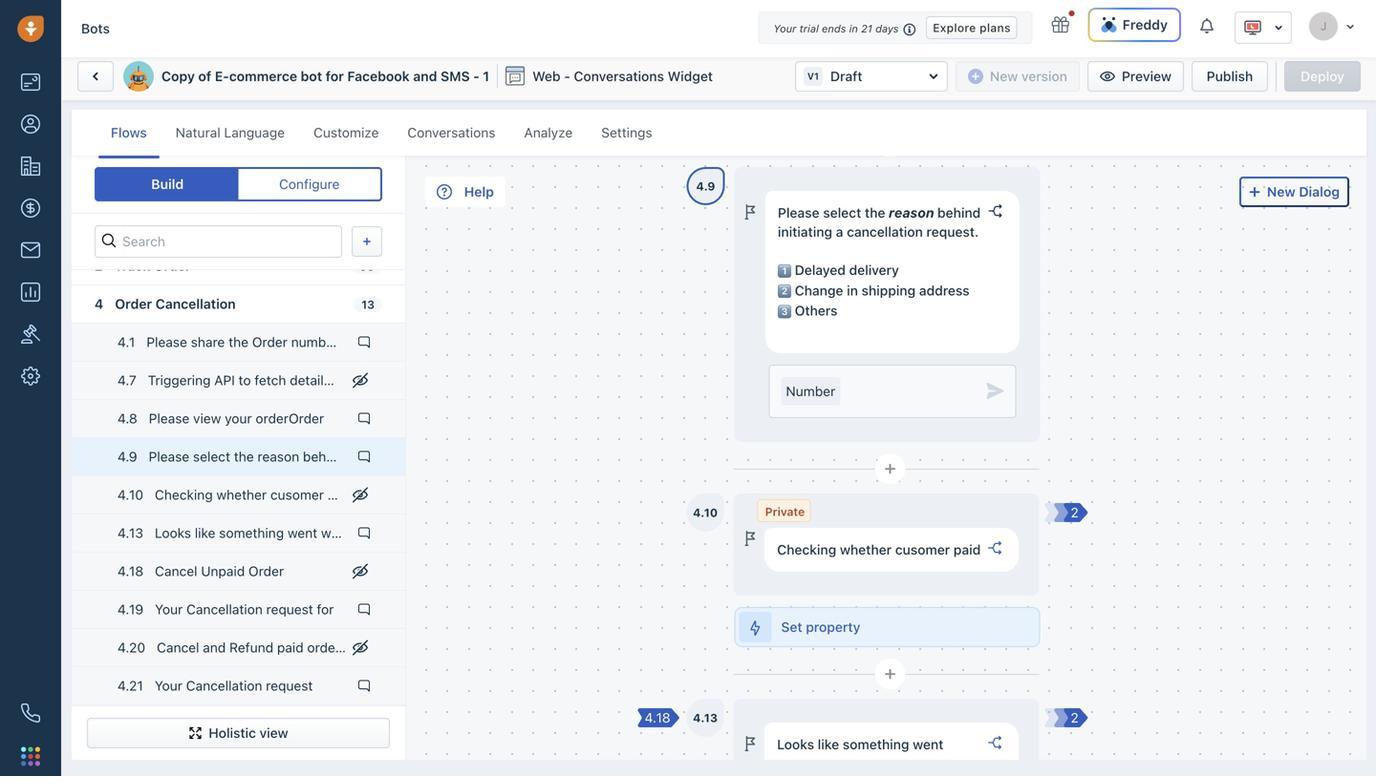 Task type: describe. For each thing, give the bounding box(es) containing it.
phone image
[[21, 704, 40, 723]]

in
[[849, 22, 858, 35]]

phone element
[[11, 695, 50, 733]]

freddy button
[[1088, 8, 1181, 42]]

plans
[[980, 21, 1011, 34]]

missing translation "unavailable" for locale "en-us" image
[[1243, 18, 1262, 37]]

ic_arrow_down image
[[1274, 21, 1283, 35]]

ends
[[822, 22, 846, 35]]

explore
[[933, 21, 976, 34]]

days
[[875, 22, 899, 35]]

21
[[861, 22, 872, 35]]



Task type: vqa. For each thing, say whether or not it's contained in the screenshot.
the ends on the top right of the page
yes



Task type: locate. For each thing, give the bounding box(es) containing it.
explore plans button
[[926, 16, 1017, 39]]

your trial ends in 21 days
[[773, 22, 899, 35]]

bell regular image
[[1200, 17, 1216, 35]]

bots
[[81, 21, 110, 36]]

explore plans
[[933, 21, 1011, 34]]

ic_info_icon image
[[903, 22, 917, 37]]

trial
[[799, 22, 819, 35]]

ic_arrow_down image
[[1345, 21, 1355, 32]]

freshworks switcher image
[[21, 748, 40, 767]]

freddy
[[1123, 17, 1168, 32]]

properties image
[[21, 325, 40, 344]]

your
[[773, 22, 796, 35]]



